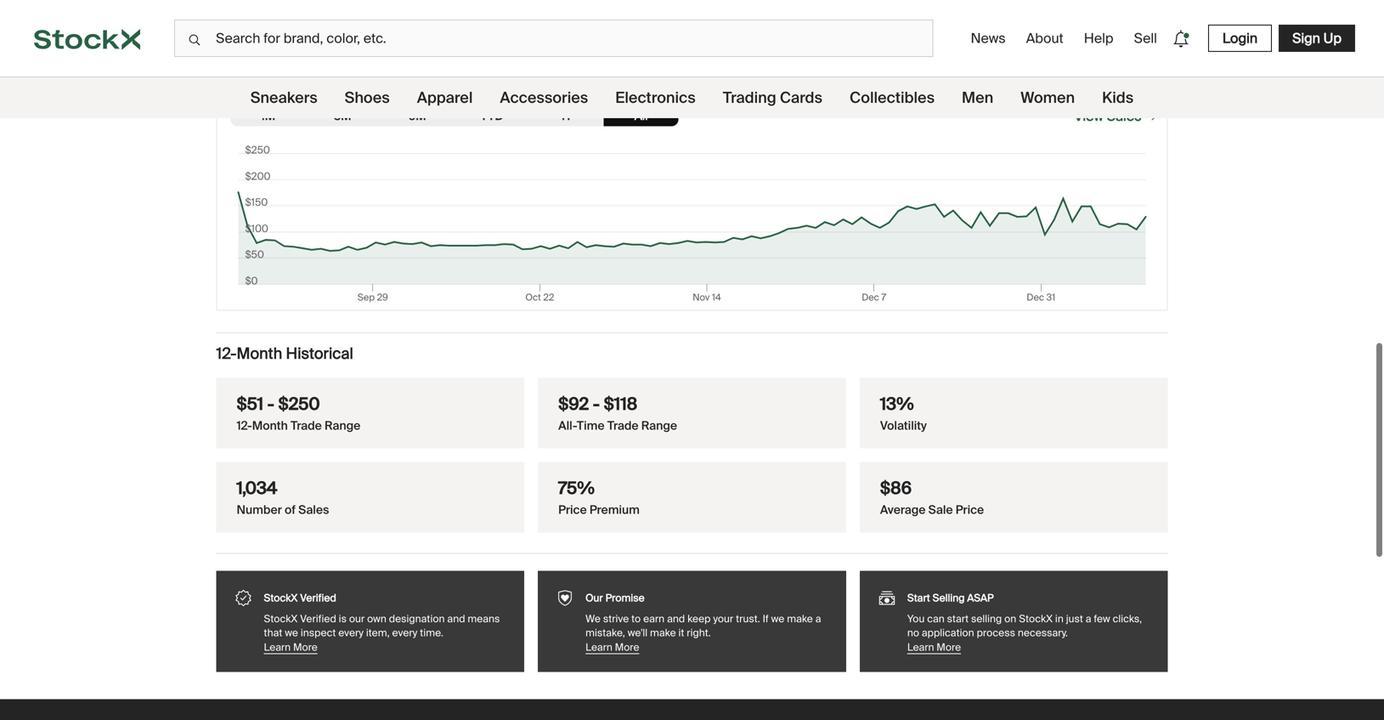 Task type: vqa. For each thing, say whether or not it's contained in the screenshot.
x for $320
no



Task type: describe. For each thing, give the bounding box(es) containing it.
learn inside start selling asap you can start selling on stockx in just a few clicks, no application process necessary. learn more
[[908, 641, 935, 654]]

$250
[[278, 393, 320, 415]]

learn more link for on
[[908, 640, 1151, 655]]

kids link
[[1103, 77, 1134, 118]]

$51
[[237, 393, 263, 415]]

1 every from the left
[[338, 626, 364, 639]]

6m
[[409, 108, 426, 124]]

kids
[[1103, 88, 1134, 108]]

3m
[[334, 108, 352, 124]]

shoes
[[345, 88, 390, 108]]

$92           -            $118 all-time trade range
[[559, 393, 678, 434]]

75%
[[559, 478, 595, 499]]

view sales button
[[1068, 106, 1168, 126]]

necessary.
[[1018, 626, 1068, 639]]

learn inside our promise we strive to earn and keep your trust. if we make a mistake, we'll make it right. learn more
[[586, 641, 613, 654]]

collectibles
[[850, 88, 935, 108]]

a inside our promise we strive to earn and keep your trust. if we make a mistake, we'll make it right. learn more
[[816, 612, 822, 625]]

sales inside 1,034 number of sales
[[298, 502, 329, 518]]

promise
[[606, 591, 645, 605]]

- for $51
[[267, 393, 275, 415]]

own
[[367, 612, 387, 625]]

login button
[[1209, 25, 1273, 52]]

3m button
[[305, 106, 380, 126]]

75% price premium
[[559, 478, 640, 518]]

learn more link for keep
[[586, 640, 830, 655]]

on
[[1005, 612, 1017, 625]]

history
[[256, 57, 306, 77]]

read
[[650, 3, 679, 19]]

your
[[714, 612, 734, 625]]

0 vertical spatial 12-
[[216, 344, 237, 363]]

start selling asap you can start selling on stockx in just a few clicks, no application process necessary. learn more
[[908, 591, 1143, 654]]

is
[[339, 612, 347, 625]]

more inside button
[[682, 3, 711, 19]]

asap
[[968, 591, 994, 605]]

application
[[922, 626, 975, 639]]

$86
[[881, 478, 912, 499]]

selling
[[972, 612, 1002, 625]]

news link
[[964, 23, 1013, 54]]

13%
[[881, 393, 914, 415]]

about
[[1027, 29, 1064, 47]]

help link
[[1078, 23, 1121, 54]]

login
[[1223, 29, 1258, 47]]

price inside $86 average sale price
[[956, 502, 985, 518]]

ytd button
[[455, 106, 529, 126]]

1,034 number of sales
[[237, 478, 329, 518]]

0 vertical spatial month
[[237, 344, 282, 363]]

range for $250
[[325, 418, 361, 434]]

read more button
[[645, 0, 734, 25]]

men
[[962, 88, 994, 108]]

electronics link
[[616, 77, 696, 118]]

number
[[237, 502, 282, 518]]

in
[[1056, 612, 1064, 625]]

1,034
[[237, 478, 277, 499]]

stockx logo image
[[34, 29, 140, 50]]

learn inside stockx verified stockx verified is our own designation and means that we inspect every item, every time. learn more
[[264, 641, 291, 654]]

all button
[[604, 106, 679, 126]]

trading cards link
[[723, 77, 823, 118]]

earn
[[644, 612, 665, 625]]

that
[[264, 626, 282, 639]]

item,
[[366, 626, 390, 639]]

apparel
[[417, 88, 473, 108]]

of
[[285, 502, 296, 518]]

sneakers link
[[251, 77, 318, 118]]

all-
[[559, 418, 577, 434]]

1y
[[561, 108, 573, 124]]

13% volatility
[[881, 393, 927, 434]]

sign up
[[1293, 29, 1342, 47]]

it
[[679, 626, 685, 639]]

mistake,
[[586, 626, 625, 639]]

historical
[[286, 344, 353, 363]]

price inside 75% price premium
[[559, 502, 587, 518]]

apparel link
[[417, 77, 473, 118]]

$86 average sale price
[[881, 478, 985, 518]]

about link
[[1020, 23, 1071, 54]]

we'll
[[628, 626, 648, 639]]

our
[[586, 591, 603, 605]]

if
[[763, 612, 769, 625]]

process
[[977, 626, 1016, 639]]

1m button
[[231, 106, 305, 126]]

0 horizontal spatial price
[[216, 57, 253, 77]]

average
[[881, 502, 926, 518]]

product category switcher element
[[0, 77, 1385, 118]]

$51         -          $250 12-month trade range
[[237, 393, 361, 434]]

sale
[[929, 502, 953, 518]]

we for that
[[285, 626, 298, 639]]

sneakers
[[251, 88, 318, 108]]

to
[[632, 612, 641, 625]]



Task type: locate. For each thing, give the bounding box(es) containing it.
range inside $51         -          $250 12-month trade range
[[325, 418, 361, 434]]

more down we'll
[[615, 641, 640, 654]]

make right if
[[787, 612, 813, 625]]

Search... search field
[[174, 20, 934, 57]]

1 and from the left
[[447, 612, 465, 625]]

0 horizontal spatial trade
[[291, 418, 322, 434]]

0 horizontal spatial and
[[447, 612, 465, 625]]

trading cards
[[723, 88, 823, 108]]

up
[[1324, 29, 1342, 47]]

month inside $51         -          $250 12-month trade range
[[252, 418, 288, 434]]

1 horizontal spatial sales
[[1107, 107, 1142, 125]]

1 vertical spatial make
[[650, 626, 676, 639]]

means
[[468, 612, 500, 625]]

1 horizontal spatial range
[[642, 418, 678, 434]]

1 horizontal spatial make
[[787, 612, 813, 625]]

and inside our promise we strive to earn and keep your trust. if we make a mistake, we'll make it right. learn more
[[667, 612, 685, 625]]

1 vertical spatial 12-
[[237, 418, 252, 434]]

range down historical
[[325, 418, 361, 434]]

0 horizontal spatial a
[[816, 612, 822, 625]]

volatility
[[881, 418, 927, 434]]

a inside start selling asap you can start selling on stockx in just a few clicks, no application process necessary. learn more
[[1086, 612, 1092, 625]]

1 a from the left
[[816, 612, 822, 625]]

0 horizontal spatial sales
[[298, 502, 329, 518]]

we for if
[[772, 612, 785, 625]]

price history
[[216, 57, 306, 77]]

0 horizontal spatial -
[[267, 393, 275, 415]]

and left means
[[447, 612, 465, 625]]

0 vertical spatial verified
[[300, 591, 336, 605]]

sales inside button
[[1107, 107, 1142, 125]]

range for $118
[[642, 418, 678, 434]]

0 horizontal spatial learn more link
[[264, 640, 508, 655]]

a
[[816, 612, 822, 625], [1086, 612, 1092, 625]]

verified
[[300, 591, 336, 605], [300, 612, 336, 625]]

stockx logo link
[[0, 0, 174, 77]]

news
[[971, 29, 1006, 47]]

month down $51
[[252, 418, 288, 434]]

every down the our
[[338, 626, 364, 639]]

- right $51
[[267, 393, 275, 415]]

help
[[1084, 29, 1114, 47]]

sign up button
[[1279, 25, 1356, 52]]

range inside $92           -            $118 all-time trade range
[[642, 418, 678, 434]]

12- down $51
[[237, 418, 252, 434]]

we
[[772, 612, 785, 625], [285, 626, 298, 639]]

6m button
[[380, 106, 455, 126]]

electronics
[[616, 88, 696, 108]]

learn more link down right.
[[586, 640, 830, 655]]

every down designation
[[392, 626, 418, 639]]

sign
[[1293, 29, 1321, 47]]

- up time
[[593, 393, 600, 415]]

notification unread icon image
[[1170, 27, 1193, 51]]

learn down mistake,
[[586, 641, 613, 654]]

we right if
[[772, 612, 785, 625]]

12- inside $51         -          $250 12-month trade range
[[237, 418, 252, 434]]

2 horizontal spatial learn
[[908, 641, 935, 654]]

2 a from the left
[[1086, 612, 1092, 625]]

price right "sale"
[[956, 502, 985, 518]]

you
[[908, 612, 925, 625]]

accessories
[[500, 88, 588, 108]]

1 horizontal spatial price
[[559, 502, 587, 518]]

2 learn more link from the left
[[586, 640, 830, 655]]

1 learn more link from the left
[[264, 640, 508, 655]]

sales right of
[[298, 502, 329, 518]]

2 trade from the left
[[608, 418, 639, 434]]

time.
[[420, 626, 444, 639]]

more down the inspect
[[293, 641, 318, 654]]

1 horizontal spatial -
[[593, 393, 600, 415]]

2 and from the left
[[667, 612, 685, 625]]

start
[[948, 612, 969, 625]]

trade down $118 on the bottom left of page
[[608, 418, 639, 434]]

more right read
[[682, 3, 711, 19]]

stockx inside start selling asap you can start selling on stockx in just a few clicks, no application process necessary. learn more
[[1019, 612, 1053, 625]]

price left the history
[[216, 57, 253, 77]]

more
[[682, 3, 711, 19], [293, 641, 318, 654], [615, 641, 640, 654], [937, 641, 961, 654]]

no
[[908, 626, 920, 639]]

cards
[[780, 88, 823, 108]]

0 vertical spatial sales
[[1107, 107, 1142, 125]]

time
[[577, 418, 605, 434]]

more down application
[[937, 641, 961, 654]]

sales
[[1107, 107, 1142, 125], [298, 502, 329, 518]]

a left few
[[1086, 612, 1092, 625]]

1 vertical spatial sales
[[298, 502, 329, 518]]

view
[[1075, 107, 1104, 125]]

selling
[[933, 591, 965, 605]]

trust.
[[736, 612, 761, 625]]

shoes link
[[345, 77, 390, 118]]

all
[[635, 108, 648, 124]]

sell
[[1134, 29, 1158, 47]]

trade inside $92           -            $118 all-time trade range
[[608, 418, 639, 434]]

strive
[[603, 612, 629, 625]]

more inside stockx verified stockx verified is our own designation and means that we inspect every item, every time. learn more
[[293, 641, 318, 654]]

1 vertical spatial month
[[252, 418, 288, 434]]

and
[[447, 612, 465, 625], [667, 612, 685, 625]]

1 horizontal spatial we
[[772, 612, 785, 625]]

2 - from the left
[[593, 393, 600, 415]]

1 horizontal spatial and
[[667, 612, 685, 625]]

0 horizontal spatial learn
[[264, 641, 291, 654]]

12-
[[216, 344, 237, 363], [237, 418, 252, 434]]

1 horizontal spatial learn more link
[[586, 640, 830, 655]]

0 horizontal spatial range
[[325, 418, 361, 434]]

-
[[267, 393, 275, 415], [593, 393, 600, 415]]

0 vertical spatial we
[[772, 612, 785, 625]]

we right that
[[285, 626, 298, 639]]

sell link
[[1128, 23, 1164, 54]]

0 horizontal spatial every
[[338, 626, 364, 639]]

1 - from the left
[[267, 393, 275, 415]]

1 verified from the top
[[300, 591, 336, 605]]

1y button
[[529, 106, 604, 126]]

3 learn from the left
[[908, 641, 935, 654]]

0 vertical spatial make
[[787, 612, 813, 625]]

group containing 1m
[[217, 92, 692, 140]]

our
[[349, 612, 365, 625]]

every
[[338, 626, 364, 639], [392, 626, 418, 639]]

can
[[928, 612, 945, 625]]

learn more link for designation
[[264, 640, 508, 655]]

2 range from the left
[[642, 418, 678, 434]]

learn down "no"
[[908, 641, 935, 654]]

1 trade from the left
[[291, 418, 322, 434]]

clicks,
[[1113, 612, 1143, 625]]

1 horizontal spatial trade
[[608, 418, 639, 434]]

and inside stockx verified stockx verified is our own designation and means that we inspect every item, every time. learn more
[[447, 612, 465, 625]]

accessories link
[[500, 77, 588, 118]]

month up $51
[[237, 344, 282, 363]]

trade inside $51         -          $250 12-month trade range
[[291, 418, 322, 434]]

trade for $51         -          $250
[[291, 418, 322, 434]]

learn down that
[[264, 641, 291, 654]]

group
[[217, 92, 692, 140]]

designation
[[389, 612, 445, 625]]

right.
[[687, 626, 711, 639]]

learn more link down necessary.
[[908, 640, 1151, 655]]

trade
[[291, 418, 322, 434], [608, 418, 639, 434]]

stockx
[[264, 591, 298, 605], [264, 612, 298, 625], [1019, 612, 1053, 625]]

read more
[[650, 3, 711, 19]]

ytd
[[481, 108, 504, 124]]

2 horizontal spatial price
[[956, 502, 985, 518]]

3 learn more link from the left
[[908, 640, 1151, 655]]

few
[[1094, 612, 1111, 625]]

start
[[908, 591, 931, 605]]

more inside start selling asap you can start selling on stockx in just a few clicks, no application process necessary. learn more
[[937, 641, 961, 654]]

range right time
[[642, 418, 678, 434]]

month
[[237, 344, 282, 363], [252, 418, 288, 434]]

keep
[[688, 612, 711, 625]]

12-month historical
[[216, 344, 353, 363]]

more inside our promise we strive to earn and keep your trust. if we make a mistake, we'll make it right. learn more
[[615, 641, 640, 654]]

1 horizontal spatial every
[[392, 626, 418, 639]]

- inside $92           -            $118 all-time trade range
[[593, 393, 600, 415]]

a right if
[[816, 612, 822, 625]]

trade down $250
[[291, 418, 322, 434]]

1 vertical spatial we
[[285, 626, 298, 639]]

2 horizontal spatial learn more link
[[908, 640, 1151, 655]]

collectibles link
[[850, 77, 935, 118]]

12- up $51
[[216, 344, 237, 363]]

1m
[[261, 108, 276, 124]]

make down 'earn' at the bottom left
[[650, 626, 676, 639]]

1 learn from the left
[[264, 641, 291, 654]]

women
[[1021, 88, 1075, 108]]

and up it
[[667, 612, 685, 625]]

0 horizontal spatial we
[[285, 626, 298, 639]]

2 learn from the left
[[586, 641, 613, 654]]

1 range from the left
[[325, 418, 361, 434]]

we inside stockx verified stockx verified is our own designation and means that we inspect every item, every time. learn more
[[285, 626, 298, 639]]

we inside our promise we strive to earn and keep your trust. if we make a mistake, we'll make it right. learn more
[[772, 612, 785, 625]]

- inside $51         -          $250 12-month trade range
[[267, 393, 275, 415]]

trade for $92           -            $118
[[608, 418, 639, 434]]

view sales
[[1075, 107, 1142, 125]]

women link
[[1021, 77, 1075, 118]]

sales right the view on the right top of page
[[1107, 107, 1142, 125]]

1 vertical spatial verified
[[300, 612, 336, 625]]

2 every from the left
[[392, 626, 418, 639]]

learn more link down the item,
[[264, 640, 508, 655]]

2 verified from the top
[[300, 612, 336, 625]]

1 horizontal spatial learn
[[586, 641, 613, 654]]

price down 75%
[[559, 502, 587, 518]]

stockx verified stockx verified is our own designation and means that we inspect every item, every time. learn more
[[264, 591, 500, 654]]

0 horizontal spatial make
[[650, 626, 676, 639]]

- for $92
[[593, 393, 600, 415]]

trading
[[723, 88, 777, 108]]

just
[[1067, 612, 1084, 625]]

1 horizontal spatial a
[[1086, 612, 1092, 625]]

our promise we strive to earn and keep your trust. if we make a mistake, we'll make it right. learn more
[[586, 591, 822, 654]]



